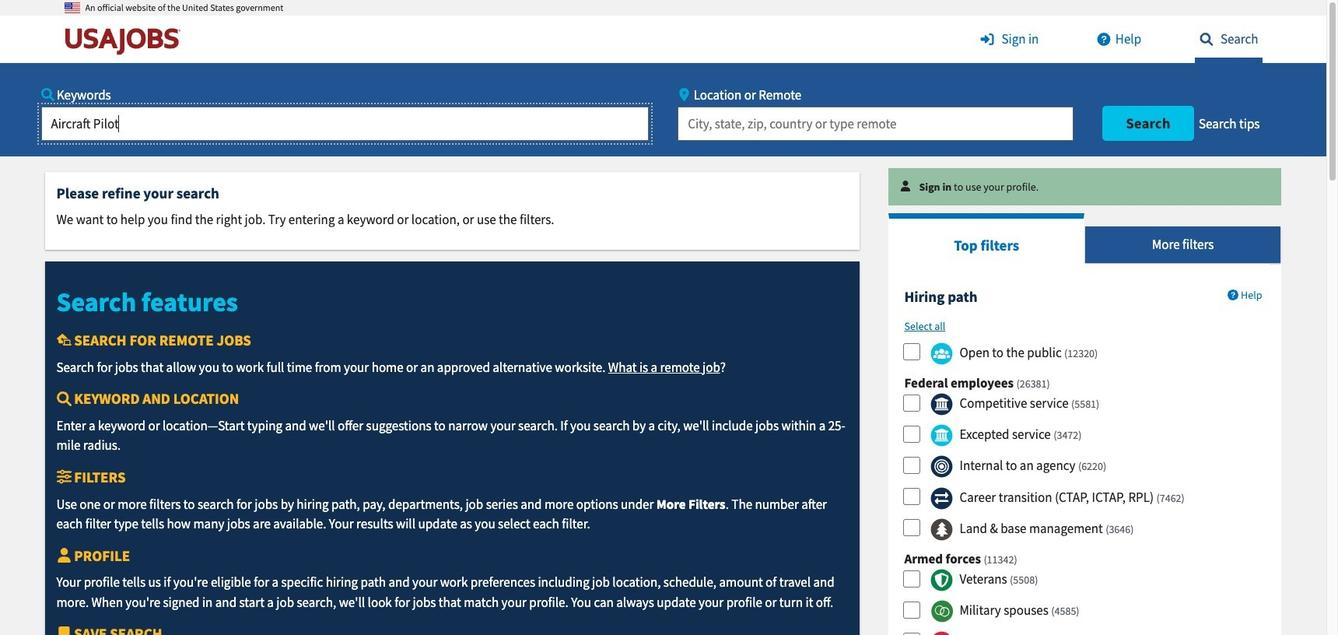 Task type: vqa. For each thing, say whether or not it's contained in the screenshot.
REMOVE ALL FILTERS icon
no



Task type: describe. For each thing, give the bounding box(es) containing it.
usajobs logo image
[[64, 27, 187, 55]]

header element
[[0, 0, 1327, 156]]

open to the public image
[[931, 342, 954, 365]]

veterans image
[[931, 569, 954, 592]]

competitive service image
[[931, 393, 954, 416]]

hiring path help image
[[1228, 289, 1239, 300]]

help image
[[1093, 33, 1116, 46]]

u.s. flag image
[[64, 0, 80, 16]]

City, state, zip, country or type remote text field
[[678, 106, 1074, 141]]

military spouses image
[[931, 600, 954, 623]]

Job title, dept., agency, series or occupation text field
[[41, 106, 649, 141]]

internal to an agency image
[[931, 456, 954, 478]]



Task type: locate. For each thing, give the bounding box(es) containing it.
land & base management image
[[931, 518, 954, 541]]

career transition (ctap, ictap, rpl) image
[[931, 487, 954, 509]]

national guard & reserves image
[[931, 631, 954, 635]]

main navigation element
[[0, 16, 1327, 156]]

job search image
[[1195, 33, 1219, 46]]

tab list
[[889, 213, 1282, 264]]

excepted service image
[[931, 425, 954, 447]]



